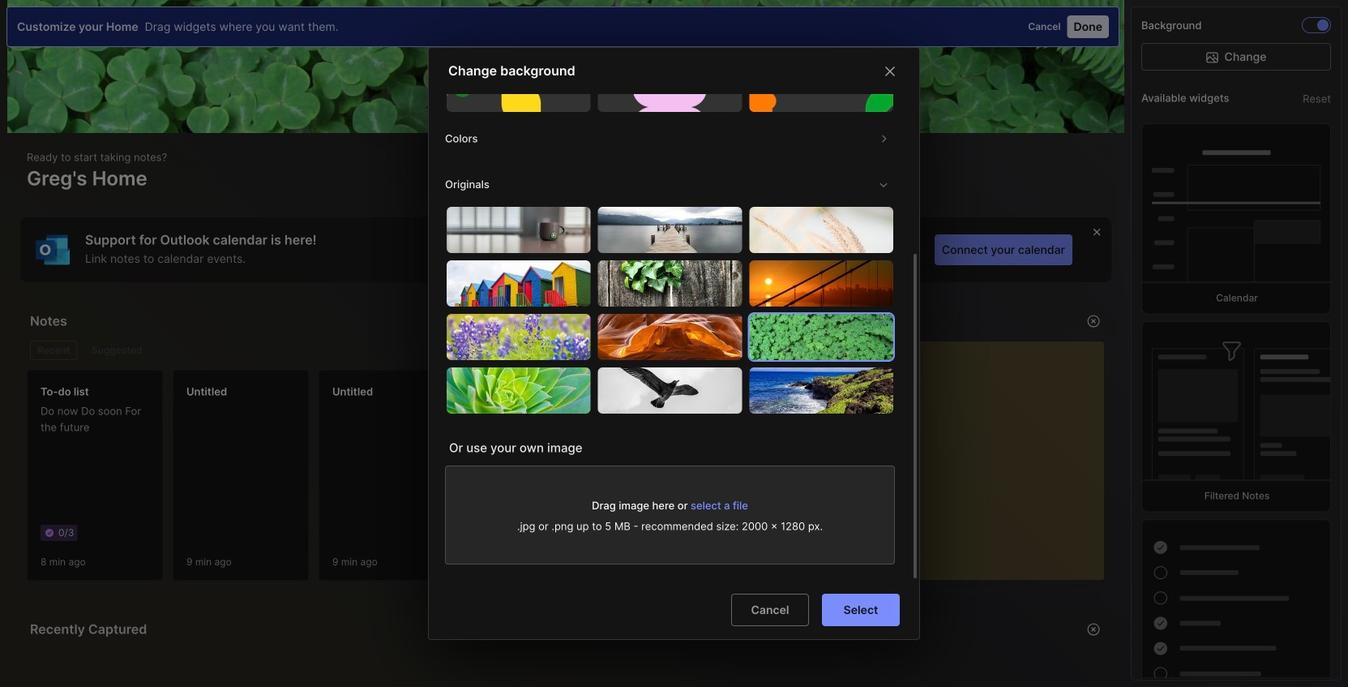 Task type: locate. For each thing, give the bounding box(es) containing it.
close image
[[881, 62, 900, 81]]



Task type: describe. For each thing, give the bounding box(es) containing it.
edit widget title image
[[852, 313, 868, 329]]



Task type: vqa. For each thing, say whether or not it's contained in the screenshot.
2nd 'Manage' from the right
no



